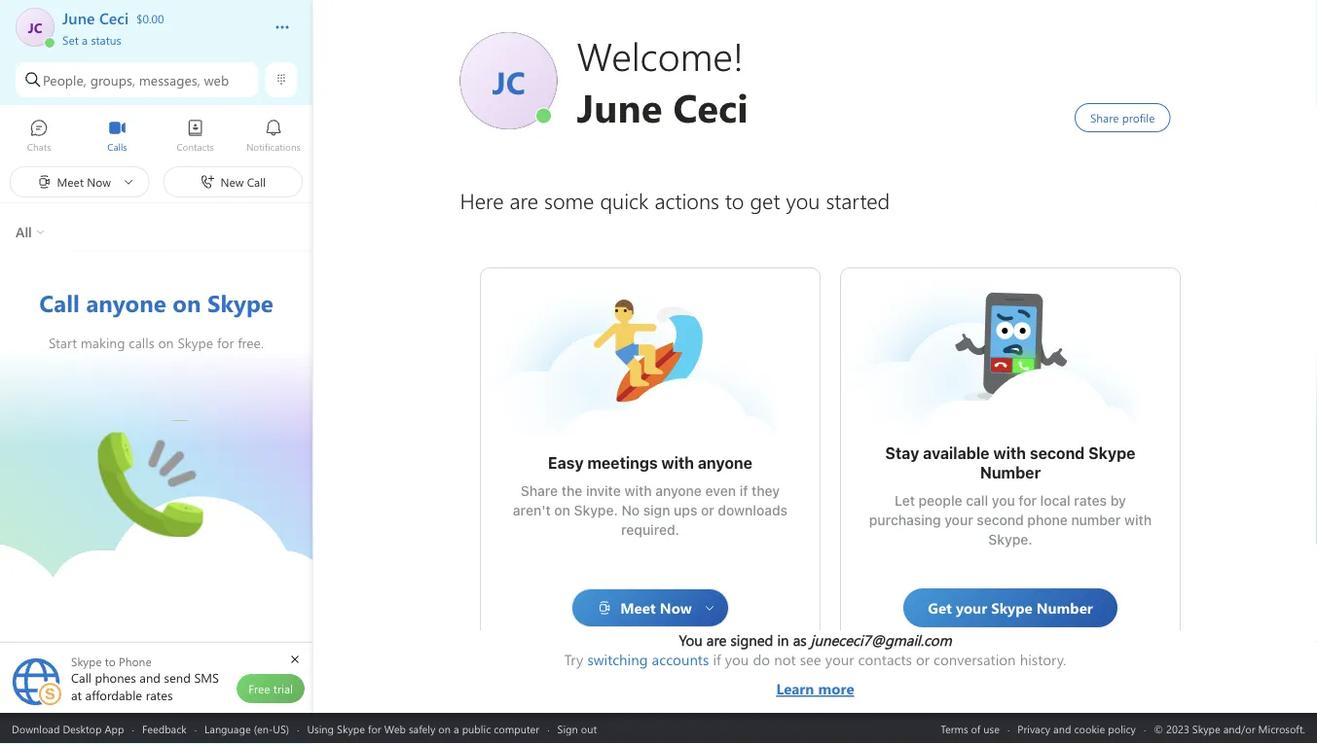 Task type: locate. For each thing, give the bounding box(es) containing it.
if
[[739, 483, 747, 499], [713, 650, 721, 670]]

skype inside stay available with second skype number
[[1088, 444, 1135, 463]]

or inside try switching accounts if you do not see your contacts or conversation history. learn more
[[916, 650, 930, 670]]

skype. down invite
[[573, 503, 617, 519]]

stay available with second skype number
[[885, 444, 1139, 482]]

0 vertical spatial on
[[554, 503, 570, 519]]

sign
[[643, 503, 670, 519]]

sign out
[[557, 722, 597, 736]]

safely
[[409, 722, 435, 736]]

0 vertical spatial if
[[739, 483, 747, 499]]

as
[[793, 631, 807, 650]]

0 horizontal spatial skype.
[[573, 503, 617, 519]]

1 vertical spatial skype.
[[988, 532, 1032, 548]]

0 vertical spatial skype.
[[573, 503, 617, 519]]

0 vertical spatial a
[[82, 32, 88, 47]]

1 vertical spatial your
[[825, 650, 854, 670]]

1 horizontal spatial or
[[916, 650, 930, 670]]

you right call
[[991, 493, 1015, 509]]

0 horizontal spatial your
[[825, 650, 854, 670]]

your
[[944, 513, 973, 529], [825, 650, 854, 670]]

for
[[1018, 493, 1036, 509], [368, 722, 381, 736]]

computer
[[494, 722, 539, 736]]

more
[[818, 679, 854, 699]]

0 vertical spatial you
[[991, 493, 1015, 509]]

for left local
[[1018, 493, 1036, 509]]

0 horizontal spatial for
[[368, 722, 381, 736]]

0 vertical spatial second
[[1029, 444, 1084, 463]]

contacts
[[858, 650, 912, 670]]

using skype for web safely on a public computer link
[[307, 722, 539, 736]]

a right set
[[82, 32, 88, 47]]

you inside let people call you for local rates by purchasing your second phone number with skype.
[[991, 493, 1015, 509]]

or right 'ups'
[[700, 503, 714, 519]]

0 horizontal spatial skype
[[337, 722, 365, 736]]

skype. inside the share the invite with anyone even if they aren't on skype. no sign ups or downloads required.
[[573, 503, 617, 519]]

0 horizontal spatial on
[[438, 722, 451, 736]]

0 vertical spatial your
[[944, 513, 973, 529]]

skype up the by
[[1088, 444, 1135, 463]]

tab list
[[0, 110, 312, 164]]

second
[[1029, 444, 1084, 463], [976, 513, 1023, 529]]

signed
[[730, 631, 773, 650]]

skype right using
[[337, 722, 365, 736]]

your right see
[[825, 650, 854, 670]]

with inside let people call you for local rates by purchasing your second phone number with skype.
[[1124, 513, 1151, 529]]

public
[[462, 722, 491, 736]]

in
[[777, 631, 789, 650]]

or right contacts
[[916, 650, 930, 670]]

if inside try switching accounts if you do not see your contacts or conversation history. learn more
[[713, 650, 721, 670]]

people, groups, messages, web button
[[16, 62, 258, 97]]

if right "you"
[[713, 650, 721, 670]]

you left do
[[725, 650, 749, 670]]

mansurfer
[[591, 298, 661, 319]]

you
[[679, 631, 703, 650]]

1 horizontal spatial your
[[944, 513, 973, 529]]

app
[[105, 722, 124, 736]]

1 horizontal spatial for
[[1018, 493, 1036, 509]]

out
[[581, 722, 597, 736]]

privacy
[[1018, 722, 1050, 736]]

terms of use link
[[941, 722, 1000, 736]]

second inside let people call you for local rates by purchasing your second phone number with skype.
[[976, 513, 1023, 529]]

on
[[554, 503, 570, 519], [438, 722, 451, 736]]

aren't
[[512, 503, 550, 519]]

1 horizontal spatial if
[[739, 483, 747, 499]]

0 vertical spatial or
[[700, 503, 714, 519]]

1 horizontal spatial you
[[991, 493, 1015, 509]]

for left web
[[368, 722, 381, 736]]

try
[[564, 650, 583, 670]]

a left public
[[454, 722, 459, 736]]

1 horizontal spatial skype
[[1088, 444, 1135, 463]]

learn
[[776, 679, 814, 699]]

second up local
[[1029, 444, 1084, 463]]

on right safely
[[438, 722, 451, 736]]

with inside stay available with second skype number
[[993, 444, 1025, 463]]

use
[[983, 722, 1000, 736]]

second down call
[[976, 513, 1023, 529]]

with down the by
[[1124, 513, 1151, 529]]

if up downloads
[[739, 483, 747, 499]]

with
[[993, 444, 1025, 463], [661, 454, 694, 473], [624, 483, 651, 499], [1124, 513, 1151, 529]]

you are signed in as
[[679, 631, 811, 650]]

feedback link
[[142, 722, 187, 736]]

skype.
[[573, 503, 617, 519], [988, 532, 1032, 548]]

0 vertical spatial for
[[1018, 493, 1036, 509]]

are
[[707, 631, 726, 650]]

messages,
[[139, 71, 200, 89]]

easy meetings with anyone
[[548, 454, 752, 473]]

web
[[384, 722, 406, 736]]

groups,
[[90, 71, 135, 89]]

0 horizontal spatial or
[[700, 503, 714, 519]]

with inside the share the invite with anyone even if they aren't on skype. no sign ups or downloads required.
[[624, 483, 651, 499]]

with up number
[[993, 444, 1025, 463]]

0 horizontal spatial you
[[725, 650, 749, 670]]

number
[[1071, 513, 1120, 529]]

your down call
[[944, 513, 973, 529]]

with up no
[[624, 483, 651, 499]]

0 vertical spatial anyone
[[697, 454, 752, 473]]

1 vertical spatial if
[[713, 650, 721, 670]]

anyone up 'ups'
[[655, 483, 701, 499]]

1 vertical spatial anyone
[[655, 483, 701, 499]]

of
[[971, 722, 981, 736]]

on down the
[[554, 503, 570, 519]]

web
[[204, 71, 229, 89]]

1 vertical spatial second
[[976, 513, 1023, 529]]

1 vertical spatial you
[[725, 650, 749, 670]]

even
[[705, 483, 735, 499]]

using skype for web safely on a public computer
[[307, 722, 539, 736]]

skype
[[1088, 444, 1135, 463], [337, 722, 365, 736]]

policy
[[1108, 722, 1136, 736]]

learn more link
[[564, 670, 1066, 699]]

0 horizontal spatial second
[[976, 513, 1023, 529]]

1 horizontal spatial skype.
[[988, 532, 1032, 548]]

terms of use
[[941, 722, 1000, 736]]

you
[[991, 493, 1015, 509], [725, 650, 749, 670]]

anyone
[[697, 454, 752, 473], [655, 483, 701, 499]]

ups
[[673, 503, 697, 519]]

history.
[[1020, 650, 1066, 670]]

0 horizontal spatial a
[[82, 32, 88, 47]]

1 horizontal spatial second
[[1029, 444, 1084, 463]]

1 vertical spatial or
[[916, 650, 930, 670]]

second inside stay available with second skype number
[[1029, 444, 1084, 463]]

1 horizontal spatial a
[[454, 722, 459, 736]]

0 vertical spatial skype
[[1088, 444, 1135, 463]]

skype. down phone
[[988, 532, 1032, 548]]

available
[[922, 444, 989, 463]]

(en-
[[254, 722, 273, 736]]

a
[[82, 32, 88, 47], [454, 722, 459, 736]]

1 vertical spatial skype
[[337, 722, 365, 736]]

see
[[800, 650, 821, 670]]

set a status
[[62, 32, 121, 47]]

1 horizontal spatial on
[[554, 503, 570, 519]]

set a status button
[[62, 27, 255, 47]]

phone
[[1027, 513, 1067, 529]]

anyone up even
[[697, 454, 752, 473]]

or
[[700, 503, 714, 519], [916, 650, 930, 670]]

1 vertical spatial on
[[438, 722, 451, 736]]

people, groups, messages, web
[[43, 71, 229, 89]]

number
[[980, 464, 1040, 482]]

you inside try switching accounts if you do not see your contacts or conversation history. learn more
[[725, 650, 749, 670]]

0 horizontal spatial if
[[713, 650, 721, 670]]



Task type: describe. For each thing, give the bounding box(es) containing it.
stay
[[885, 444, 919, 463]]

us)
[[273, 722, 289, 736]]

privacy and cookie policy link
[[1018, 722, 1136, 736]]

whosthis
[[952, 288, 1012, 309]]

download
[[12, 722, 60, 736]]

share
[[520, 483, 557, 499]]

sign
[[557, 722, 578, 736]]

on inside the share the invite with anyone even if they aren't on skype. no sign ups or downloads required.
[[554, 503, 570, 519]]

or inside the share the invite with anyone even if they aren't on skype. no sign ups or downloads required.
[[700, 503, 714, 519]]

your inside try switching accounts if you do not see your contacts or conversation history. learn more
[[825, 650, 854, 670]]

cookie
[[1074, 722, 1105, 736]]

canyoutalk
[[98, 421, 172, 442]]

language
[[205, 722, 251, 736]]

do
[[753, 650, 770, 670]]

using
[[307, 722, 334, 736]]

1 vertical spatial for
[[368, 722, 381, 736]]

purchasing
[[869, 513, 940, 529]]

easy
[[548, 454, 583, 473]]

they
[[751, 483, 779, 499]]

no
[[621, 503, 639, 519]]

rates
[[1074, 493, 1106, 509]]

set
[[62, 32, 79, 47]]

let
[[894, 493, 914, 509]]

if inside the share the invite with anyone even if they aren't on skype. no sign ups or downloads required.
[[739, 483, 747, 499]]

people
[[918, 493, 962, 509]]

1 vertical spatial a
[[454, 722, 459, 736]]

a inside button
[[82, 32, 88, 47]]

for inside let people call you for local rates by purchasing your second phone number with skype.
[[1018, 493, 1036, 509]]

by
[[1110, 493, 1126, 509]]

terms
[[941, 722, 968, 736]]

meetings
[[587, 454, 657, 473]]

share the invite with anyone even if they aren't on skype. no sign ups or downloads required.
[[512, 483, 791, 538]]

people,
[[43, 71, 86, 89]]

switching accounts link
[[587, 650, 709, 670]]

call
[[965, 493, 988, 509]]

skype. inside let people call you for local rates by purchasing your second phone number with skype.
[[988, 532, 1032, 548]]

sign out link
[[557, 722, 597, 736]]

invite
[[586, 483, 620, 499]]

the
[[561, 483, 582, 499]]

desktop
[[63, 722, 102, 736]]

language (en-us)
[[205, 722, 289, 736]]

downloads
[[717, 503, 787, 519]]

not
[[774, 650, 796, 670]]

required.
[[621, 522, 679, 538]]

local
[[1040, 493, 1070, 509]]

and
[[1053, 722, 1071, 736]]

download desktop app
[[12, 722, 124, 736]]

accounts
[[652, 650, 709, 670]]

try switching accounts if you do not see your contacts or conversation history. learn more
[[564, 650, 1066, 699]]

language (en-us) link
[[205, 722, 289, 736]]

feedback
[[142, 722, 187, 736]]

download desktop app link
[[12, 722, 124, 736]]

anyone inside the share the invite with anyone even if they aren't on skype. no sign ups or downloads required.
[[655, 483, 701, 499]]

switching
[[587, 650, 648, 670]]

privacy and cookie policy
[[1018, 722, 1136, 736]]

let people call you for local rates by purchasing your second phone number with skype.
[[869, 493, 1155, 548]]

status
[[91, 32, 121, 47]]

conversation
[[934, 650, 1016, 670]]

your inside let people call you for local rates by purchasing your second phone number with skype.
[[944, 513, 973, 529]]

with up 'ups'
[[661, 454, 694, 473]]



Task type: vqa. For each thing, say whether or not it's contained in the screenshot.
type a message
no



